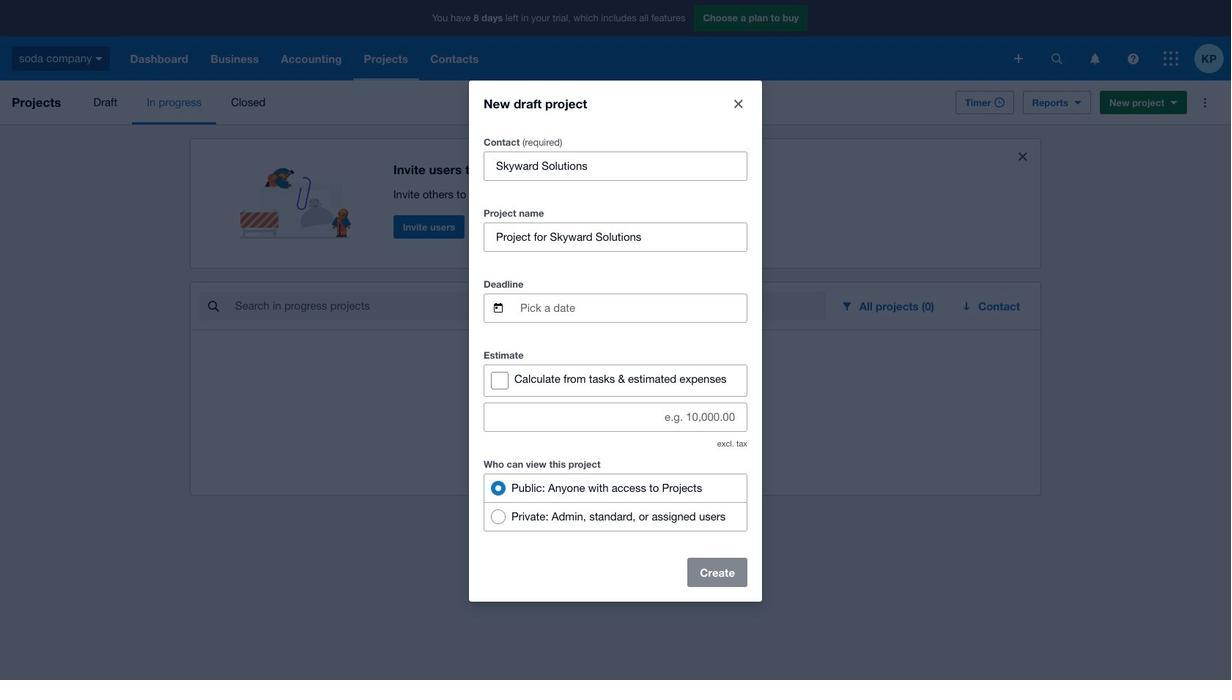 Task type: locate. For each thing, give the bounding box(es) containing it.
group
[[484, 474, 748, 532]]

None field
[[485, 223, 747, 251]]

0 horizontal spatial svg image
[[1014, 54, 1023, 63]]

banner
[[0, 0, 1231, 81]]

svg image
[[1090, 53, 1100, 64], [1128, 53, 1139, 64], [1014, 54, 1023, 63]]

svg image
[[1164, 51, 1179, 66], [1051, 53, 1062, 64], [96, 57, 103, 61]]

2 horizontal spatial svg image
[[1128, 53, 1139, 64]]

0 horizontal spatial svg image
[[96, 57, 103, 61]]

invite users to projects image
[[240, 151, 358, 239]]

dialog
[[469, 80, 762, 602]]



Task type: describe. For each thing, give the bounding box(es) containing it.
Find or create a contact field
[[485, 152, 747, 180]]

Pick a date field
[[519, 294, 747, 322]]

1 horizontal spatial svg image
[[1090, 53, 1100, 64]]

e.g. 10,000.00 field
[[485, 404, 747, 431]]

Search in progress projects search field
[[234, 292, 826, 320]]

2 horizontal spatial svg image
[[1164, 51, 1179, 66]]

1 horizontal spatial svg image
[[1051, 53, 1062, 64]]



Task type: vqa. For each thing, say whether or not it's contained in the screenshot.
more
no



